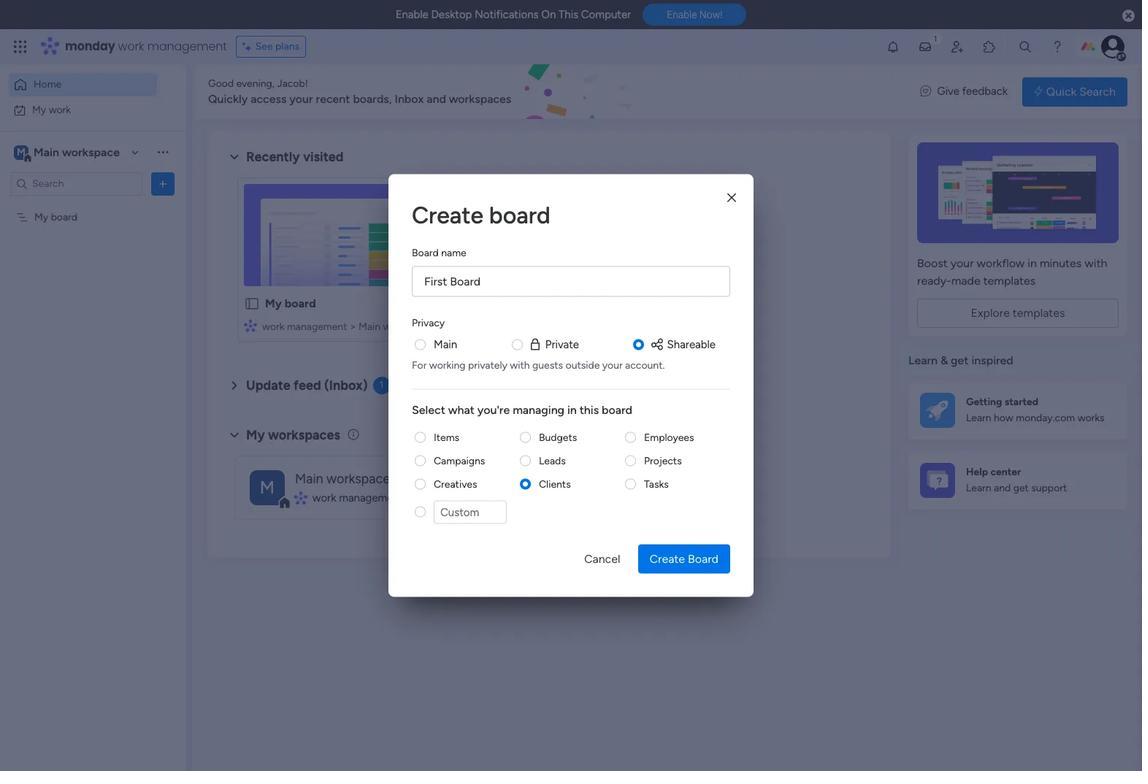 Task type: locate. For each thing, give the bounding box(es) containing it.
0 horizontal spatial in
[[568, 403, 577, 417]]

work management
[[313, 492, 404, 505]]

work
[[118, 38, 144, 55], [49, 103, 71, 116], [262, 321, 285, 333], [313, 492, 336, 505]]

2 vertical spatial your
[[603, 359, 623, 371]]

get
[[952, 354, 969, 368], [1014, 482, 1030, 495]]

0 horizontal spatial your
[[290, 92, 313, 106]]

1
[[380, 379, 384, 392]]

0 horizontal spatial create
[[412, 201, 484, 229]]

1 vertical spatial create
[[650, 552, 686, 566]]

0 vertical spatial board
[[412, 247, 439, 259]]

support
[[1032, 482, 1068, 495]]

with
[[1085, 256, 1108, 270], [510, 359, 530, 371]]

0 vertical spatial with
[[1085, 256, 1108, 270]]

0 horizontal spatial component image
[[244, 319, 257, 332]]

0 horizontal spatial my board
[[34, 211, 77, 223]]

0 vertical spatial workspaces
[[449, 92, 512, 106]]

1 vertical spatial with
[[510, 359, 530, 371]]

board name
[[412, 247, 467, 259]]

enable now! button
[[643, 4, 747, 26]]

private
[[546, 338, 580, 351]]

select product image
[[13, 39, 28, 54]]

workspaces
[[449, 92, 512, 106], [268, 427, 340, 443]]

workspace
[[62, 145, 120, 159], [383, 321, 433, 333], [327, 471, 390, 487]]

Custom field
[[434, 501, 507, 524]]

0 vertical spatial component image
[[244, 319, 257, 332]]

1 horizontal spatial in
[[1028, 256, 1038, 270]]

1 vertical spatial management
[[287, 321, 347, 333]]

close recently visited image
[[226, 148, 243, 166]]

1 horizontal spatial and
[[995, 482, 1012, 495]]

1 vertical spatial templates
[[1013, 306, 1066, 320]]

enable now!
[[667, 9, 723, 21]]

select what you're managing in this board heading
[[412, 401, 731, 419]]

create board
[[412, 201, 551, 229]]

work down home
[[49, 103, 71, 116]]

my board
[[34, 211, 77, 223], [265, 297, 316, 311]]

component image down public board image
[[244, 319, 257, 332]]

0 horizontal spatial get
[[952, 354, 969, 368]]

1 vertical spatial in
[[568, 403, 577, 417]]

inspired
[[972, 354, 1014, 368]]

working
[[430, 359, 466, 371]]

and right inbox
[[427, 92, 446, 106]]

my inside my board list box
[[34, 211, 48, 223]]

my inside my work button
[[32, 103, 46, 116]]

enable inside button
[[667, 9, 698, 21]]

main right >
[[359, 321, 381, 333]]

enable left now!
[[667, 9, 698, 21]]

main
[[34, 145, 59, 159], [359, 321, 381, 333], [434, 338, 458, 351], [295, 471, 323, 487]]

create board heading
[[412, 198, 731, 233]]

2 horizontal spatial your
[[951, 256, 975, 270]]

1 horizontal spatial m
[[260, 477, 275, 498]]

workspace up search in workspace field
[[62, 145, 120, 159]]

my board right public board image
[[265, 297, 316, 311]]

getting
[[967, 396, 1003, 408]]

0 vertical spatial templates
[[984, 274, 1036, 288]]

items
[[434, 431, 460, 444]]

option
[[0, 204, 186, 207]]

create inside button
[[650, 552, 686, 566]]

home button
[[9, 73, 157, 96]]

main down my workspaces
[[295, 471, 323, 487]]

account.
[[626, 359, 665, 371]]

1 horizontal spatial board
[[688, 552, 719, 566]]

1 horizontal spatial with
[[1085, 256, 1108, 270]]

my down home
[[32, 103, 46, 116]]

for working privately with guests outside your account.
[[412, 359, 665, 371]]

1 horizontal spatial workspaces
[[449, 92, 512, 106]]

0 horizontal spatial workspaces
[[268, 427, 340, 443]]

my board down search in workspace field
[[34, 211, 77, 223]]

your right outside
[[603, 359, 623, 371]]

templates
[[984, 274, 1036, 288], [1013, 306, 1066, 320]]

enable for enable now!
[[667, 9, 698, 21]]

inbox image
[[919, 39, 933, 54]]

0 vertical spatial my board
[[34, 211, 77, 223]]

with inside "boost your workflow in minutes with ready-made templates"
[[1085, 256, 1108, 270]]

visited
[[303, 149, 344, 165]]

board inside heading
[[412, 247, 439, 259]]

plans
[[276, 40, 300, 53]]

0 vertical spatial main workspace
[[34, 145, 120, 159]]

name
[[442, 247, 467, 259]]

2 vertical spatial learn
[[967, 482, 992, 495]]

management for work management > main workspace
[[287, 321, 347, 333]]

1 horizontal spatial main workspace
[[295, 471, 390, 487]]

1 horizontal spatial my board
[[265, 297, 316, 311]]

with inside privacy element
[[510, 359, 530, 371]]

my
[[32, 103, 46, 116], [34, 211, 48, 223], [265, 297, 282, 311], [246, 427, 265, 443]]

main workspace
[[34, 145, 120, 159], [295, 471, 390, 487]]

board
[[490, 201, 551, 229], [51, 211, 77, 223], [285, 297, 316, 311], [602, 403, 633, 417]]

with right minutes
[[1085, 256, 1108, 270]]

0 vertical spatial m
[[17, 146, 26, 158]]

create right cancel on the right
[[650, 552, 686, 566]]

1 horizontal spatial your
[[603, 359, 623, 371]]

board name heading
[[412, 245, 467, 261]]

create up 'name'
[[412, 201, 484, 229]]

cancel button
[[573, 545, 632, 574]]

learn down "help"
[[967, 482, 992, 495]]

main down my work
[[34, 145, 59, 159]]

m
[[17, 146, 26, 158], [260, 477, 275, 498]]

jacob simon image
[[1102, 35, 1125, 58]]

1 vertical spatial workspace image
[[250, 470, 285, 505]]

0 horizontal spatial and
[[427, 92, 446, 106]]

learn down getting
[[967, 412, 992, 425]]

main up working
[[434, 338, 458, 351]]

see plans
[[256, 40, 300, 53]]

for
[[412, 359, 427, 371]]

my board inside list box
[[34, 211, 77, 223]]

center
[[991, 466, 1022, 479]]

ready-
[[918, 274, 952, 288]]

2 vertical spatial management
[[339, 492, 404, 505]]

recently visited
[[246, 149, 344, 165]]

learn inside help center learn and get support
[[967, 482, 992, 495]]

component image left work management
[[295, 492, 308, 505]]

my down search in workspace field
[[34, 211, 48, 223]]

get down center
[[1014, 482, 1030, 495]]

your up made on the right of page
[[951, 256, 975, 270]]

1 vertical spatial m
[[260, 477, 275, 498]]

evening,
[[236, 77, 275, 90]]

search
[[1080, 84, 1117, 98]]

home
[[34, 78, 62, 91]]

give
[[938, 85, 960, 98]]

search everything image
[[1019, 39, 1033, 54]]

enable
[[396, 8, 429, 21], [667, 9, 698, 21]]

1 horizontal spatial component image
[[295, 492, 308, 505]]

1 horizontal spatial get
[[1014, 482, 1030, 495]]

0 vertical spatial in
[[1028, 256, 1038, 270]]

create
[[412, 201, 484, 229], [650, 552, 686, 566]]

1 vertical spatial and
[[995, 482, 1012, 495]]

0 vertical spatial create
[[412, 201, 484, 229]]

1 vertical spatial component image
[[295, 492, 308, 505]]

quick search button
[[1023, 77, 1128, 106]]

workspace up work management
[[327, 471, 390, 487]]

select what you're managing in this board option group
[[412, 430, 731, 533]]

2 vertical spatial workspace
[[327, 471, 390, 487]]

workspace image
[[14, 144, 28, 160], [250, 470, 285, 505]]

and down center
[[995, 482, 1012, 495]]

templates right explore
[[1013, 306, 1066, 320]]

v2 user feedback image
[[921, 83, 932, 100]]

close my workspaces image
[[226, 427, 243, 444]]

in left minutes
[[1028, 256, 1038, 270]]

your down jacob!
[[290, 92, 313, 106]]

1 vertical spatial learn
[[967, 412, 992, 425]]

and
[[427, 92, 446, 106], [995, 482, 1012, 495]]

tasks
[[645, 478, 669, 490]]

learn left '&'
[[909, 354, 938, 368]]

1 vertical spatial main workspace
[[295, 471, 390, 487]]

1 vertical spatial workspaces
[[268, 427, 340, 443]]

privacy element
[[412, 337, 731, 372]]

workspace down remove from favorites image
[[383, 321, 433, 333]]

board inside list box
[[51, 211, 77, 223]]

in left this
[[568, 403, 577, 417]]

0 vertical spatial management
[[147, 38, 227, 55]]

0 horizontal spatial main workspace
[[34, 145, 120, 159]]

component image
[[244, 319, 257, 332], [295, 492, 308, 505]]

main workspace up search in workspace field
[[34, 145, 120, 159]]

enable left desktop in the left of the page
[[396, 8, 429, 21]]

1 horizontal spatial create
[[650, 552, 686, 566]]

public board image
[[244, 296, 260, 312]]

workspaces down update feed (inbox)
[[268, 427, 340, 443]]

templates inside "boost your workflow in minutes with ready-made templates"
[[984, 274, 1036, 288]]

recently
[[246, 149, 300, 165]]

1 vertical spatial board
[[688, 552, 719, 566]]

work inside my work button
[[49, 103, 71, 116]]

with left guests
[[510, 359, 530, 371]]

0 vertical spatial and
[[427, 92, 446, 106]]

management
[[147, 38, 227, 55], [287, 321, 347, 333], [339, 492, 404, 505]]

1 horizontal spatial workspace image
[[250, 470, 285, 505]]

0 horizontal spatial enable
[[396, 8, 429, 21]]

1 vertical spatial your
[[951, 256, 975, 270]]

main workspace up work management
[[295, 471, 390, 487]]

explore templates button
[[918, 299, 1120, 328]]

create board button
[[638, 545, 731, 574]]

learn
[[909, 354, 938, 368], [967, 412, 992, 425], [967, 482, 992, 495]]

how
[[995, 412, 1014, 425]]

0 vertical spatial your
[[290, 92, 313, 106]]

workspace selection element
[[14, 144, 122, 163]]

apps image
[[983, 39, 997, 54]]

good evening, jacob! quickly access your recent boards, inbox and workspaces
[[208, 77, 512, 106]]

see plans button
[[236, 36, 306, 58]]

boost
[[918, 256, 948, 270]]

0 horizontal spatial m
[[17, 146, 26, 158]]

work up "update" at the left of page
[[262, 321, 285, 333]]

get inside help center learn and get support
[[1014, 482, 1030, 495]]

1 vertical spatial workspace
[[383, 321, 433, 333]]

templates down workflow
[[984, 274, 1036, 288]]

board
[[412, 247, 439, 259], [688, 552, 719, 566]]

0 horizontal spatial board
[[412, 247, 439, 259]]

desktop
[[432, 8, 472, 21]]

workspaces right inbox
[[449, 92, 512, 106]]

0 vertical spatial workspace image
[[14, 144, 28, 160]]

learn inside getting started learn how monday.com works
[[967, 412, 992, 425]]

minutes
[[1041, 256, 1082, 270]]

shareable
[[668, 338, 716, 351]]

made
[[952, 274, 981, 288]]

learn for help
[[967, 482, 992, 495]]

in inside "boost your workflow in minutes with ready-made templates"
[[1028, 256, 1038, 270]]

create inside heading
[[412, 201, 484, 229]]

get right '&'
[[952, 354, 969, 368]]

work down my workspaces
[[313, 492, 336, 505]]

m inside 'workspace selection' element
[[17, 146, 26, 158]]

enable desktop notifications on this computer
[[396, 8, 632, 21]]

1 vertical spatial get
[[1014, 482, 1030, 495]]

help image
[[1051, 39, 1065, 54]]

your inside "boost your workflow in minutes with ready-made templates"
[[951, 256, 975, 270]]

0 horizontal spatial with
[[510, 359, 530, 371]]

employees
[[645, 431, 695, 444]]

boost your workflow in minutes with ready-made templates
[[918, 256, 1108, 288]]

1 horizontal spatial enable
[[667, 9, 698, 21]]

>
[[350, 321, 356, 333]]

main workspace inside 'workspace selection' element
[[34, 145, 120, 159]]

quickly
[[208, 92, 248, 106]]



Task type: describe. For each thing, give the bounding box(es) containing it.
projects
[[645, 455, 682, 467]]

enable for enable desktop notifications on this computer
[[396, 8, 429, 21]]

help
[[967, 466, 989, 479]]

my workspaces
[[246, 427, 340, 443]]

workspaces inside good evening, jacob! quickly access your recent boards, inbox and workspaces
[[449, 92, 512, 106]]

you're
[[478, 403, 510, 417]]

help center element
[[909, 451, 1128, 510]]

1 image
[[930, 30, 943, 46]]

open update feed (inbox) image
[[226, 377, 243, 395]]

campaigns
[[434, 455, 485, 467]]

management for work management
[[339, 492, 404, 505]]

managing
[[513, 403, 565, 417]]

explore templates
[[972, 306, 1066, 320]]

main inside privacy element
[[434, 338, 458, 351]]

Search in workspace field
[[31, 175, 122, 192]]

1 vertical spatial my board
[[265, 297, 316, 311]]

component image for work management > main workspace
[[244, 319, 257, 332]]

invite members image
[[951, 39, 965, 54]]

dapulse close image
[[1123, 9, 1136, 23]]

cancel
[[585, 552, 621, 566]]

my right public board image
[[265, 297, 282, 311]]

in inside select what you're managing in this board heading
[[568, 403, 577, 417]]

component image for work management
[[295, 492, 308, 505]]

creatives
[[434, 478, 477, 490]]

privately
[[468, 359, 508, 371]]

create for create board
[[412, 201, 484, 229]]

monday work management
[[65, 38, 227, 55]]

templates image image
[[922, 142, 1115, 243]]

update
[[246, 378, 291, 394]]

create board
[[650, 552, 719, 566]]

outside
[[566, 359, 600, 371]]

jacob!
[[277, 77, 308, 90]]

now!
[[700, 9, 723, 21]]

work right monday
[[118, 38, 144, 55]]

monday.com
[[1017, 412, 1076, 425]]

m for the leftmost workspace icon
[[17, 146, 26, 158]]

update feed (inbox)
[[246, 378, 368, 394]]

quick
[[1047, 84, 1077, 98]]

what
[[448, 403, 475, 417]]

select what you're managing in this board
[[412, 403, 633, 417]]

board inside button
[[688, 552, 719, 566]]

0 horizontal spatial workspace image
[[14, 144, 28, 160]]

learn for getting
[[967, 412, 992, 425]]

leads
[[539, 455, 566, 467]]

quick search
[[1047, 84, 1117, 98]]

feed
[[294, 378, 321, 394]]

0 vertical spatial learn
[[909, 354, 938, 368]]

monday
[[65, 38, 115, 55]]

your inside privacy element
[[603, 359, 623, 371]]

Board name field
[[412, 266, 731, 297]]

your inside good evening, jacob! quickly access your recent boards, inbox and workspaces
[[290, 92, 313, 106]]

main button
[[434, 337, 458, 353]]

inbox
[[395, 92, 424, 106]]

good
[[208, 77, 234, 90]]

guests
[[533, 359, 563, 371]]

explore
[[972, 306, 1011, 320]]

work management > main workspace
[[262, 321, 433, 333]]

and inside good evening, jacob! quickly access your recent boards, inbox and workspaces
[[427, 92, 446, 106]]

&
[[941, 354, 949, 368]]

access
[[251, 92, 287, 106]]

and inside help center learn and get support
[[995, 482, 1012, 495]]

see
[[256, 40, 273, 53]]

getting started learn how monday.com works
[[967, 396, 1105, 425]]

private button
[[528, 337, 580, 353]]

on
[[542, 8, 556, 21]]

(inbox)
[[324, 378, 368, 394]]

0 vertical spatial workspace
[[62, 145, 120, 159]]

computer
[[582, 8, 632, 21]]

budgets
[[539, 431, 577, 444]]

remove from favorites image
[[414, 296, 428, 311]]

my work button
[[9, 98, 157, 122]]

m for bottom workspace icon
[[260, 477, 275, 498]]

my right close my workspaces icon
[[246, 427, 265, 443]]

clients
[[539, 478, 571, 490]]

my work
[[32, 103, 71, 116]]

works
[[1078, 412, 1105, 425]]

recent
[[316, 92, 350, 106]]

main inside 'workspace selection' element
[[34, 145, 59, 159]]

select
[[412, 403, 446, 417]]

shareable button
[[650, 337, 716, 353]]

templates inside explore templates button
[[1013, 306, 1066, 320]]

privacy
[[412, 317, 445, 329]]

give feedback
[[938, 85, 1009, 98]]

v2 bolt switch image
[[1035, 84, 1043, 100]]

feedback
[[963, 85, 1009, 98]]

notifications image
[[886, 39, 901, 54]]

notifications
[[475, 8, 539, 21]]

workflow
[[977, 256, 1026, 270]]

this
[[580, 403, 599, 417]]

privacy heading
[[412, 315, 445, 331]]

create for create board
[[650, 552, 686, 566]]

getting started element
[[909, 381, 1128, 440]]

my board list box
[[0, 202, 186, 427]]

learn & get inspired
[[909, 354, 1014, 368]]

close image
[[728, 192, 737, 203]]

help center learn and get support
[[967, 466, 1068, 495]]

0 vertical spatial get
[[952, 354, 969, 368]]



Task type: vqa. For each thing, say whether or not it's contained in the screenshot.
New apps
no



